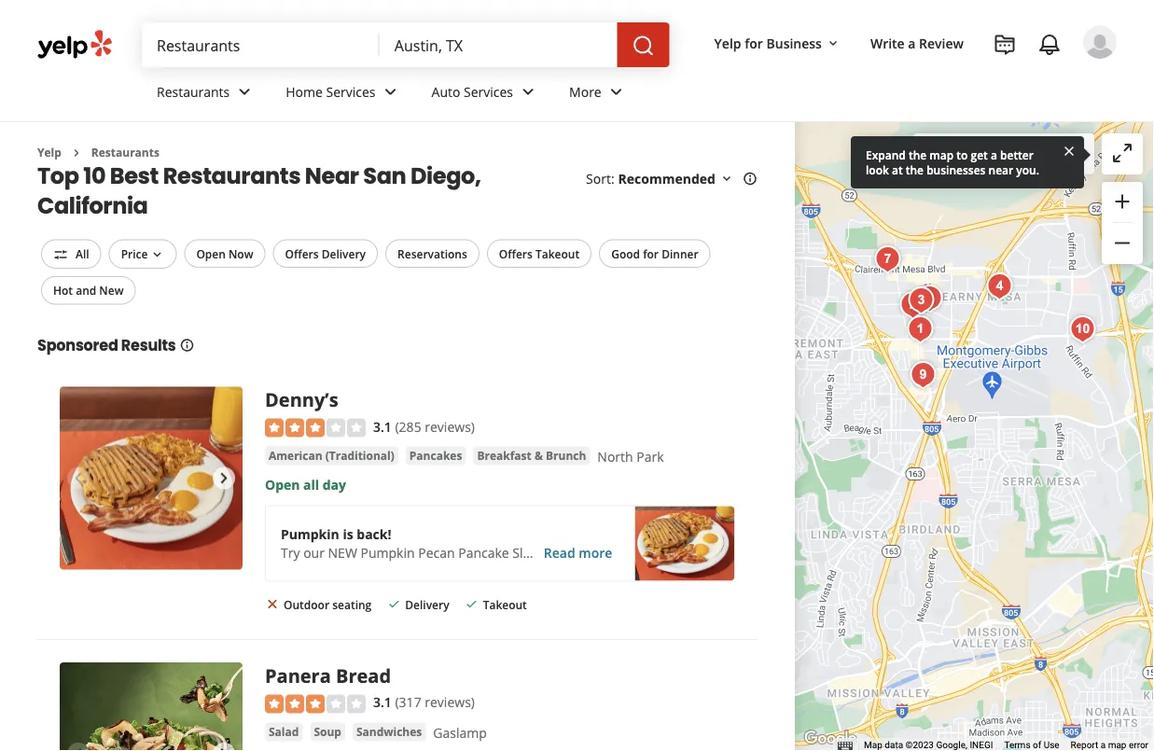 Task type: locate. For each thing, give the bounding box(es) containing it.
restaurants up open now button
[[163, 160, 301, 191]]

(285
[[395, 417, 421, 435]]

open inside button
[[196, 246, 226, 261]]

delivery down the "pecan"
[[405, 597, 449, 612]]

24 chevron down v2 image right the more
[[605, 81, 628, 103]]

16 checkmark v2 image
[[387, 597, 401, 612], [464, 597, 479, 612]]

0 vertical spatial reviews)
[[425, 417, 475, 435]]

restaurants link down 'find' field
[[142, 67, 271, 121]]

soup button
[[310, 723, 345, 741]]

brunch
[[546, 448, 586, 463]]

1 3.1 star rating image from the top
[[265, 419, 366, 437]]

2 vertical spatial a
[[1101, 740, 1106, 751]]

expand the map to get a better look at the businesses near you. tooltip
[[851, 136, 1084, 188]]

16 chevron down v2 image inside yelp for business button
[[826, 36, 841, 51]]

previous image
[[67, 467, 90, 489], [67, 743, 90, 751]]

1 vertical spatial slideshow element
[[60, 663, 243, 751]]

and
[[76, 283, 96, 298]]

more
[[569, 83, 602, 100]]

restaurants down 'find' field
[[157, 83, 230, 100]]

map left to on the top right of page
[[930, 147, 954, 162]]

16 chevron down v2 image right business
[[826, 36, 841, 51]]

salad button
[[265, 723, 303, 741]]

yelp left 16 chevron right v2 image
[[37, 145, 61, 160]]

open for open all day
[[265, 476, 300, 494]]

3.1 star rating image
[[265, 419, 366, 437], [265, 695, 366, 713]]

2 horizontal spatial map
[[1108, 740, 1127, 751]]

16 checkmark v2 image for delivery
[[387, 597, 401, 612]]

american
[[269, 448, 322, 463]]

1 vertical spatial previous image
[[67, 743, 90, 751]]

map left the error
[[1108, 740, 1127, 751]]

0 vertical spatial 16 chevron down v2 image
[[826, 36, 841, 51]]

open
[[196, 246, 226, 261], [265, 476, 300, 494]]

good for dinner
[[611, 246, 699, 261]]

1 24 chevron down v2 image from the left
[[379, 81, 402, 103]]

is
[[343, 526, 353, 543]]

delivery inside button
[[322, 246, 366, 261]]

sandwiches link
[[353, 723, 426, 741]]

Near text field
[[394, 35, 602, 55]]

0 vertical spatial restaurants link
[[142, 67, 271, 121]]

1 vertical spatial yelp
[[37, 145, 61, 160]]

steamy piggy image
[[903, 282, 940, 319]]

restaurants right 16 chevron right v2 image
[[91, 145, 159, 160]]

1 offers from the left
[[285, 246, 319, 261]]

1 vertical spatial restaurants link
[[91, 145, 159, 160]]

0 vertical spatial a
[[908, 34, 916, 52]]

1 vertical spatial a
[[991, 147, 997, 162]]

None search field
[[142, 22, 673, 67]]

0 vertical spatial 3.1
[[373, 417, 392, 435]]

0 horizontal spatial offers
[[285, 246, 319, 261]]

1 horizontal spatial open
[[265, 476, 300, 494]]

1 horizontal spatial map
[[1012, 145, 1040, 163]]

yuk dae jang image
[[869, 241, 906, 278]]

home
[[286, 83, 323, 100]]

offers right now
[[285, 246, 319, 261]]

0 horizontal spatial a
[[908, 34, 916, 52]]

business categories element
[[142, 67, 1117, 121]]

good
[[611, 246, 640, 261]]

2 none field from the left
[[394, 35, 602, 55]]

1 horizontal spatial takeout
[[536, 246, 580, 261]]

1 horizontal spatial services
[[464, 83, 513, 100]]

24 chevron down v2 image for auto services
[[517, 81, 539, 103]]

16 info v2 image
[[743, 171, 758, 186]]

a inside expand the map to get a better look at the businesses near you.
[[991, 147, 997, 162]]

1 horizontal spatial 24 chevron down v2 image
[[517, 81, 539, 103]]

16 checkmark v2 image right seating
[[387, 597, 401, 612]]

yelp for yelp for business
[[714, 34, 741, 52]]

24 chevron down v2 image down 'find' text box
[[233, 81, 256, 103]]

0 vertical spatial next image
[[213, 467, 235, 489]]

1 vertical spatial 3.1 star rating image
[[265, 695, 366, 713]]

takeout down pancake at bottom left
[[483, 597, 527, 612]]

1 horizontal spatial none field
[[394, 35, 602, 55]]

for right good
[[643, 246, 659, 261]]

a right write
[[908, 34, 916, 52]]

map for moves
[[1012, 145, 1040, 163]]

read
[[544, 544, 575, 562]]

error
[[1129, 740, 1149, 751]]

reviews)
[[425, 417, 475, 435], [425, 693, 475, 711]]

0 vertical spatial yelp
[[714, 34, 741, 52]]

dinner
[[662, 246, 699, 261]]

24 chevron down v2 image left the auto
[[379, 81, 402, 103]]

keyboard shortcuts image
[[838, 741, 853, 751]]

24 chevron down v2 image down near "text field"
[[517, 81, 539, 103]]

1 3.1 from the top
[[373, 417, 392, 435]]

2 next image from the top
[[213, 743, 235, 751]]

1 reviews) from the top
[[425, 417, 475, 435]]

services for auto services
[[464, 83, 513, 100]]

map
[[1012, 145, 1040, 163], [930, 147, 954, 162], [1108, 740, 1127, 751]]

for inside filters "group"
[[643, 246, 659, 261]]

home services link
[[271, 67, 417, 121]]

get
[[971, 147, 988, 162]]

16 chevron down v2 image inside price popup button
[[150, 247, 165, 262]]

restaurants link
[[142, 67, 271, 121], [91, 145, 159, 160]]

0 horizontal spatial map
[[930, 147, 954, 162]]

north park
[[597, 448, 664, 465]]

search
[[951, 145, 992, 163]]

for left business
[[745, 34, 763, 52]]

0 horizontal spatial services
[[326, 83, 376, 100]]

16 chevron down v2 image
[[826, 36, 841, 51], [150, 247, 165, 262]]

1 vertical spatial reviews)
[[425, 693, 475, 711]]

1 24 chevron down v2 image from the left
[[233, 81, 256, 103]]

restaurants link right 16 chevron right v2 image
[[91, 145, 159, 160]]

offers
[[285, 246, 319, 261], [499, 246, 533, 261]]

map inside expand the map to get a better look at the businesses near you.
[[930, 147, 954, 162]]

gaslamp
[[433, 724, 487, 741]]

write a review
[[870, 34, 964, 52]]

1 horizontal spatial 24 chevron down v2 image
[[605, 81, 628, 103]]

yelp left business
[[714, 34, 741, 52]]

pumpkin down back!
[[361, 544, 415, 562]]

offers delivery button
[[273, 239, 378, 268]]

pancakes button
[[406, 447, 466, 465]]

1 horizontal spatial 16 checkmark v2 image
[[464, 597, 479, 612]]

None field
[[157, 35, 365, 55], [394, 35, 602, 55]]

sandwiches
[[356, 724, 422, 739]]

24 chevron down v2 image inside auto services link
[[517, 81, 539, 103]]

2 16 checkmark v2 image from the left
[[464, 597, 479, 612]]

open left now
[[196, 246, 226, 261]]

yelp link
[[37, 145, 61, 160]]

offers right reservations button
[[499, 246, 533, 261]]

0 horizontal spatial 24 chevron down v2 image
[[233, 81, 256, 103]]

park social image
[[981, 268, 1018, 305]]

a right "report"
[[1101, 740, 1106, 751]]

3.1 star rating image up the soup
[[265, 695, 366, 713]]

read more
[[544, 544, 612, 562]]

none field up home
[[157, 35, 365, 55]]

1 horizontal spatial for
[[745, 34, 763, 52]]

1 vertical spatial delivery
[[405, 597, 449, 612]]

0 vertical spatial slideshow element
[[60, 387, 243, 569]]

1 services from the left
[[326, 83, 376, 100]]

reviews) for panera bread
[[425, 693, 475, 711]]

outdoor seating
[[284, 597, 372, 612]]

0 horizontal spatial for
[[643, 246, 659, 261]]

none field up auto services link
[[394, 35, 602, 55]]

a for report
[[1101, 740, 1106, 751]]

soup
[[314, 724, 341, 739]]

hot and new button
[[41, 276, 136, 304]]

panera bread
[[265, 663, 391, 688]]

3.1
[[373, 417, 392, 435], [373, 693, 392, 711]]

0 horizontal spatial 24 chevron down v2 image
[[379, 81, 402, 103]]

open for open now
[[196, 246, 226, 261]]

1 16 checkmark v2 image from the left
[[387, 597, 401, 612]]

close image
[[1062, 142, 1077, 159]]

breakfast & brunch button
[[473, 447, 590, 465]]

near
[[989, 162, 1013, 177]]

offers inside offers delivery button
[[285, 246, 319, 261]]

delivery down near
[[322, 246, 366, 261]]

reviews) up pancakes
[[425, 417, 475, 435]]

map region
[[662, 0, 1154, 751]]

1 previous image from the top
[[67, 467, 90, 489]]

sort:
[[586, 170, 615, 187]]

a inside write a review link
[[908, 34, 916, 52]]

0 vertical spatial takeout
[[536, 246, 580, 261]]

3.1 left (285 in the left of the page
[[373, 417, 392, 435]]

1 vertical spatial open
[[265, 476, 300, 494]]

1 none field from the left
[[157, 35, 365, 55]]

services right the auto
[[464, 83, 513, 100]]

pumpkin up our
[[281, 526, 339, 543]]

1 next image from the top
[[213, 467, 235, 489]]

Find text field
[[157, 35, 365, 55]]

breakfast
[[477, 448, 532, 463]]

reviews) for denny's
[[425, 417, 475, 435]]

24 chevron down v2 image inside more link
[[605, 81, 628, 103]]

2 offers from the left
[[499, 246, 533, 261]]

report
[[1071, 740, 1098, 751]]

1 horizontal spatial yelp
[[714, 34, 741, 52]]

2 24 chevron down v2 image from the left
[[605, 81, 628, 103]]

offers takeout
[[499, 246, 580, 261]]

0 horizontal spatial yelp
[[37, 145, 61, 160]]

1 horizontal spatial a
[[991, 147, 997, 162]]

1 horizontal spatial 16 chevron down v2 image
[[826, 36, 841, 51]]

map right the 'as'
[[1012, 145, 1040, 163]]

try
[[281, 544, 300, 562]]

0 vertical spatial open
[[196, 246, 226, 261]]

for inside user actions "element"
[[745, 34, 763, 52]]

none field 'find'
[[157, 35, 365, 55]]

our
[[303, 544, 325, 562]]

1 horizontal spatial pumpkin
[[361, 544, 415, 562]]

0 vertical spatial previous image
[[67, 467, 90, 489]]

search image
[[632, 35, 655, 57]]

3.1 left (317
[[373, 693, 392, 711]]

back!
[[357, 526, 391, 543]]

a right get
[[991, 147, 997, 162]]

denny's image
[[993, 737, 1031, 751]]

the
[[909, 147, 927, 162], [906, 162, 924, 177]]

american (traditional)
[[269, 448, 395, 463]]

google image
[[800, 727, 861, 751]]

park
[[637, 448, 664, 465]]

16 chevron down v2 image right price
[[150, 247, 165, 262]]

services right home
[[326, 83, 376, 100]]

0 horizontal spatial 16 checkmark v2 image
[[387, 597, 401, 612]]

2 3.1 star rating image from the top
[[265, 695, 366, 713]]

2 24 chevron down v2 image from the left
[[517, 81, 539, 103]]

restaurants inside top 10 best restaurants near san diego, california
[[163, 160, 301, 191]]

for
[[745, 34, 763, 52], [643, 246, 659, 261]]

next image
[[213, 467, 235, 489], [213, 743, 235, 751]]

pumpkin is back!
[[281, 526, 391, 543]]

1 vertical spatial next image
[[213, 743, 235, 751]]

filters group
[[37, 239, 714, 304]]

yelp inside button
[[714, 34, 741, 52]]

1 vertical spatial 16 chevron down v2 image
[[150, 247, 165, 262]]

offers for offers delivery
[[285, 246, 319, 261]]

0 horizontal spatial pumpkin
[[281, 526, 339, 543]]

map
[[864, 740, 883, 751]]

breakfast & brunch link
[[473, 447, 590, 465]]

slideshow element
[[60, 387, 243, 569], [60, 663, 243, 751]]

2 reviews) from the top
[[425, 693, 475, 711]]

services for home services
[[326, 83, 376, 100]]

0 horizontal spatial delivery
[[322, 246, 366, 261]]

1 horizontal spatial offers
[[499, 246, 533, 261]]

16 checkmark v2 image down pancake at bottom left
[[464, 597, 479, 612]]

0 vertical spatial 3.1 star rating image
[[265, 419, 366, 437]]

2 3.1 from the top
[[373, 693, 392, 711]]

results
[[121, 335, 176, 356]]

1 vertical spatial takeout
[[483, 597, 527, 612]]

recommended button
[[618, 170, 734, 187]]

0 horizontal spatial none field
[[157, 35, 365, 55]]

(traditional)
[[325, 448, 395, 463]]

3.1 star rating image down denny's link
[[265, 419, 366, 437]]

2 services from the left
[[464, 83, 513, 100]]

3.1 star rating image for denny's
[[265, 419, 366, 437]]

24 chevron down v2 image
[[233, 81, 256, 103], [605, 81, 628, 103]]

map data ©2023 google, inegi
[[864, 740, 993, 751]]

yelp for business button
[[707, 26, 848, 60]]

flama llama image
[[902, 311, 939, 348]]

expand
[[866, 147, 906, 162]]

all
[[303, 476, 319, 494]]

offers inside offers takeout button
[[499, 246, 533, 261]]

better
[[1000, 147, 1034, 162]]

10
[[83, 160, 106, 191]]

1 vertical spatial 3.1
[[373, 693, 392, 711]]

0 vertical spatial delivery
[[322, 246, 366, 261]]

2 previous image from the top
[[67, 743, 90, 751]]

24 chevron down v2 image inside the home services link
[[379, 81, 402, 103]]

offers delivery
[[285, 246, 366, 261]]

previous image for first next icon from the bottom
[[67, 743, 90, 751]]

1 vertical spatial for
[[643, 246, 659, 261]]

salad link
[[265, 723, 303, 741]]

24 chevron down v2 image
[[379, 81, 402, 103], [517, 81, 539, 103]]

takeout left good
[[536, 246, 580, 261]]

businesses
[[927, 162, 986, 177]]

open all day
[[265, 476, 346, 494]]

open left all at the bottom of page
[[265, 476, 300, 494]]

0 horizontal spatial 16 chevron down v2 image
[[150, 247, 165, 262]]

group
[[1102, 182, 1143, 264]]

good for dinner button
[[599, 239, 711, 268]]

0 vertical spatial for
[[745, 34, 763, 52]]

use
[[1044, 740, 1060, 751]]

pumpkin
[[281, 526, 339, 543], [361, 544, 415, 562]]

reviews) up gaslamp
[[425, 693, 475, 711]]

auto services
[[432, 83, 513, 100]]

takeout inside button
[[536, 246, 580, 261]]

notifications image
[[1038, 34, 1061, 56]]

2 horizontal spatial a
[[1101, 740, 1106, 751]]

0 horizontal spatial open
[[196, 246, 226, 261]]

3.1 (317 reviews)
[[373, 693, 475, 711]]

sandwiches button
[[353, 723, 426, 741]]

san
[[363, 160, 406, 191]]



Task type: vqa. For each thing, say whether or not it's contained in the screenshot.
"YELP" LINK's the Yelp
no



Task type: describe. For each thing, give the bounding box(es) containing it.
reservations button
[[385, 239, 479, 268]]

look
[[866, 162, 889, 177]]

auto
[[432, 83, 460, 100]]

new
[[99, 283, 124, 298]]

top 10 best restaurants near san diego, california
[[37, 160, 481, 221]]

24 chevron down v2 image for restaurants
[[233, 81, 256, 103]]

none field near
[[394, 35, 602, 55]]

bud's louisiana cafe image
[[1064, 311, 1101, 348]]

sponsored results
[[37, 335, 176, 356]]

1 slideshow element from the top
[[60, 387, 243, 569]]

pancake
[[458, 544, 509, 562]]

24 chevron down v2 image for home services
[[379, 81, 402, 103]]

bread
[[336, 663, 391, 688]]

you.
[[1016, 162, 1039, 177]]

review
[[919, 34, 964, 52]]

breakfast & brunch
[[477, 448, 586, 463]]

pancakes
[[409, 448, 462, 463]]

denny's
[[265, 387, 338, 412]]

2 slideshow element from the top
[[60, 663, 243, 751]]

expand the map to get a better look at the businesses near you.
[[866, 147, 1039, 177]]

panera bread link
[[265, 663, 391, 688]]

auto services link
[[417, 67, 554, 121]]

yelp for yelp link
[[37, 145, 61, 160]]

zoom in image
[[1111, 190, 1134, 213]]

ten seconds yunnan rice noodle image
[[911, 280, 948, 317]]

24 chevron down v2 image for more
[[605, 81, 628, 103]]

denny's image
[[60, 387, 243, 569]]

diego,
[[411, 160, 481, 191]]

projects image
[[994, 34, 1016, 56]]

for for good
[[643, 246, 659, 261]]

as
[[995, 145, 1009, 163]]

report a map error link
[[1071, 740, 1149, 751]]

data
[[885, 740, 903, 751]]

terms of use
[[1004, 740, 1060, 751]]

16 chevron right v2 image
[[69, 145, 84, 160]]

previous image for second next icon from the bottom
[[67, 467, 90, 489]]

map for to
[[930, 147, 954, 162]]

open now button
[[184, 239, 265, 268]]

try our new pumpkin pecan pancake slam®
[[281, 544, 553, 562]]

16 filter v2 image
[[53, 247, 68, 262]]

near
[[305, 160, 359, 191]]

outdoor
[[284, 597, 329, 612]]

hot and new
[[53, 283, 124, 298]]

16 chevron down v2 image for yelp for business
[[826, 36, 841, 51]]

16 chevron down v2 image for price
[[150, 247, 165, 262]]

3.1 for denny's
[[373, 417, 392, 435]]

open now
[[196, 246, 253, 261]]

soup link
[[310, 723, 345, 741]]

expand map image
[[1111, 142, 1134, 164]]

1 vertical spatial pumpkin
[[361, 544, 415, 562]]

salad
[[269, 724, 299, 739]]

more
[[579, 544, 612, 562]]

16 close v2 image
[[265, 597, 280, 612]]

new
[[328, 544, 357, 562]]

all button
[[41, 239, 101, 269]]

north
[[597, 448, 633, 465]]

formoosa image
[[894, 286, 932, 324]]

3.1 star rating image for panera bread
[[265, 695, 366, 713]]

&
[[535, 448, 543, 463]]

denny's link
[[265, 387, 338, 412]]

all
[[76, 246, 89, 261]]

moves
[[1043, 145, 1083, 163]]

price
[[121, 246, 148, 261]]

16 info v2 image
[[180, 338, 195, 352]]

terms
[[1004, 740, 1031, 751]]

ruby a. image
[[1083, 25, 1117, 59]]

terms of use link
[[1004, 740, 1060, 751]]

1 horizontal spatial delivery
[[405, 597, 449, 612]]

panera
[[265, 663, 331, 688]]

©2023
[[906, 740, 934, 751]]

woomiok image
[[905, 356, 942, 394]]

of
[[1033, 740, 1041, 751]]

zoom out image
[[1111, 232, 1134, 254]]

now
[[229, 246, 253, 261]]

sponsored
[[37, 335, 118, 356]]

more link
[[554, 67, 643, 121]]

price button
[[109, 239, 177, 269]]

slam®
[[513, 544, 553, 562]]

for for yelp
[[745, 34, 763, 52]]

seating
[[332, 597, 372, 612]]

user actions element
[[699, 23, 1143, 138]]

reservations
[[398, 246, 467, 261]]

google,
[[936, 740, 967, 751]]

offers for offers takeout
[[499, 246, 533, 261]]

0 vertical spatial pumpkin
[[281, 526, 339, 543]]

pecan
[[418, 544, 455, 562]]

3.1 (285 reviews)
[[373, 417, 475, 435]]

16 chevron down v2 image
[[719, 171, 734, 186]]

a for write
[[908, 34, 916, 52]]

write a review link
[[863, 26, 971, 60]]

16 checkmark v2 image for takeout
[[464, 597, 479, 612]]

restaurants inside business categories element
[[157, 83, 230, 100]]

pancakes link
[[406, 447, 466, 465]]

3.1 for panera bread
[[373, 693, 392, 711]]

offers takeout button
[[487, 239, 592, 268]]

to
[[957, 147, 968, 162]]

0 horizontal spatial takeout
[[483, 597, 527, 612]]

map for error
[[1108, 740, 1127, 751]]

american (traditional) button
[[265, 447, 398, 465]]

business
[[767, 34, 822, 52]]



